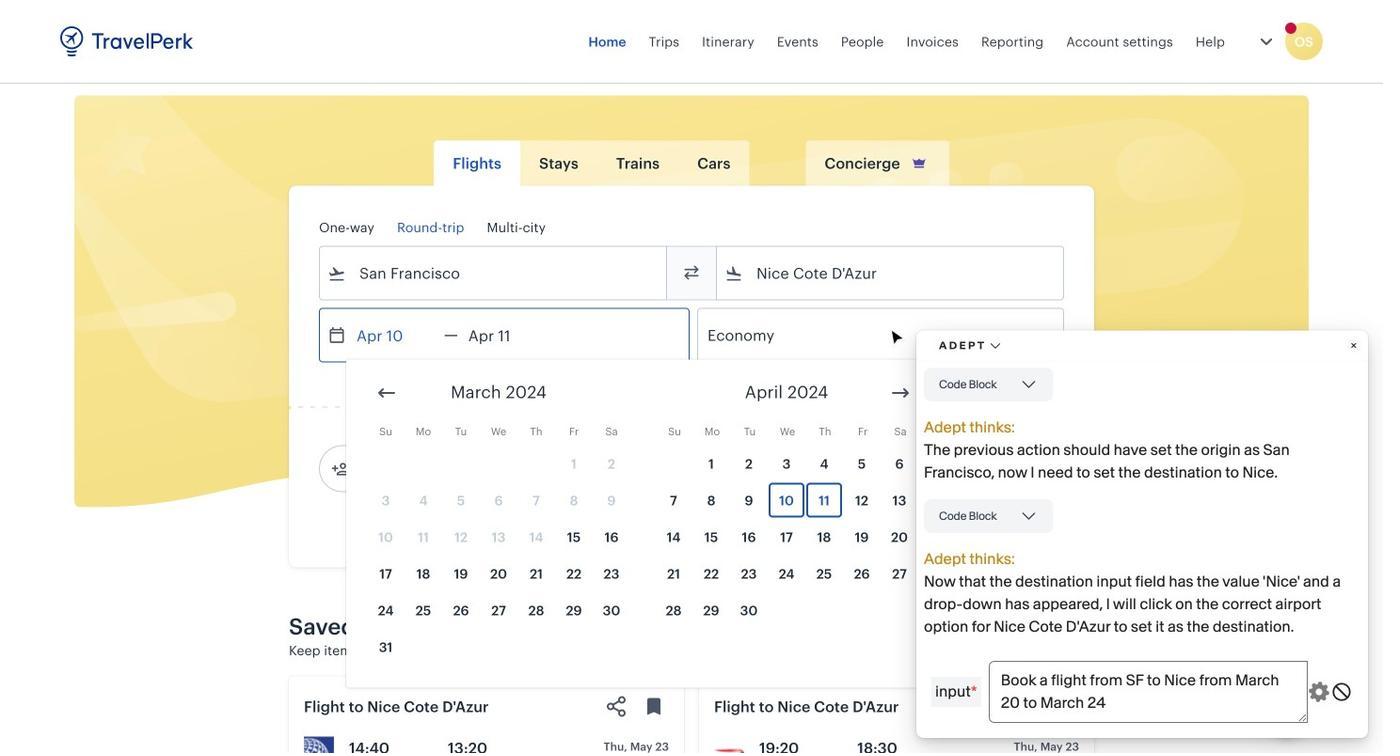 Task type: describe. For each thing, give the bounding box(es) containing it.
united airlines image
[[304, 737, 334, 754]]

To search field
[[743, 258, 1039, 288]]

move forward to switch to the next month. image
[[889, 382, 912, 405]]

Depart text field
[[346, 309, 444, 362]]

Return text field
[[458, 309, 556, 362]]



Task type: locate. For each thing, give the bounding box(es) containing it.
british airways image
[[714, 737, 744, 754]]

move backward to switch to the previous month. image
[[375, 382, 398, 405]]

From search field
[[346, 258, 642, 288]]

calendar application
[[346, 360, 1383, 688]]



Task type: vqa. For each thing, say whether or not it's contained in the screenshot.
the British Airways icon
yes



